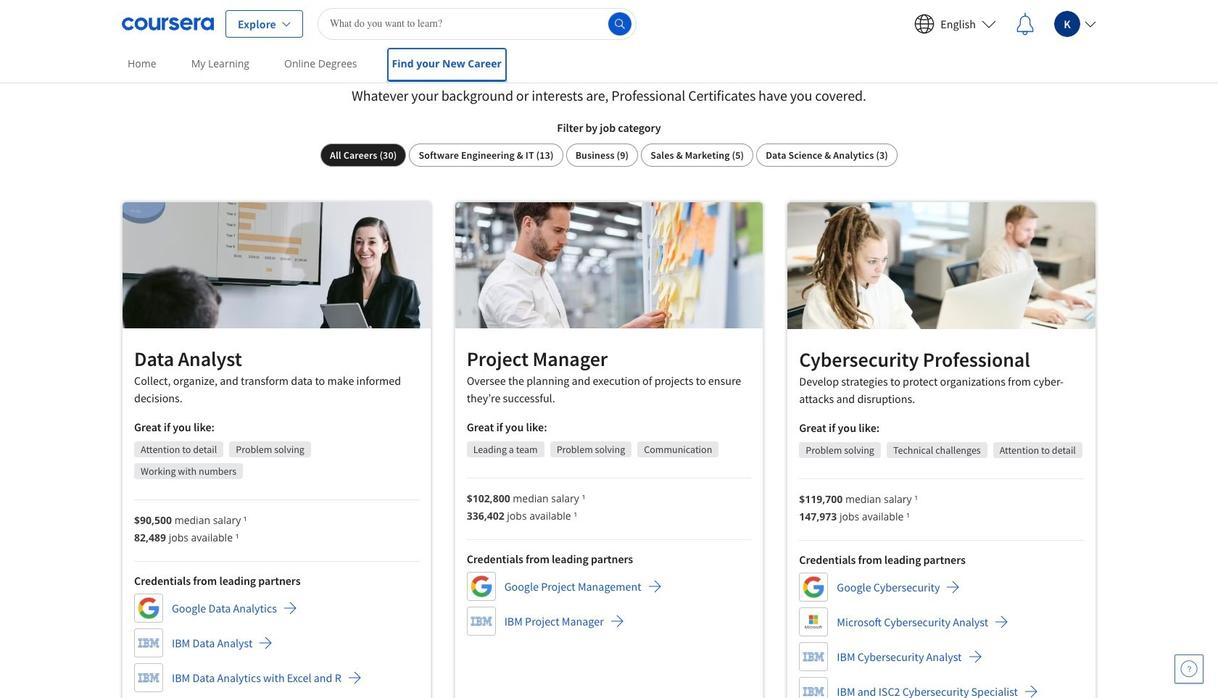 Task type: vqa. For each thing, say whether or not it's contained in the screenshot.
bottommost group
no



Task type: describe. For each thing, give the bounding box(es) containing it.
coursera image
[[122, 12, 214, 35]]

What do you want to learn? text field
[[318, 8, 637, 40]]

help center image
[[1181, 661, 1198, 678]]



Task type: locate. For each thing, give the bounding box(es) containing it.
None button
[[320, 144, 406, 167], [409, 144, 563, 167], [566, 144, 638, 167], [641, 144, 754, 167], [756, 144, 898, 167], [320, 144, 406, 167], [409, 144, 563, 167], [566, 144, 638, 167], [641, 144, 754, 167], [756, 144, 898, 167]]

option group
[[320, 144, 898, 167]]

project manager image
[[455, 202, 763, 328]]

cybersecurity analyst image
[[788, 202, 1096, 329]]

None search field
[[318, 8, 637, 40]]

data analyst image
[[123, 202, 430, 329]]



